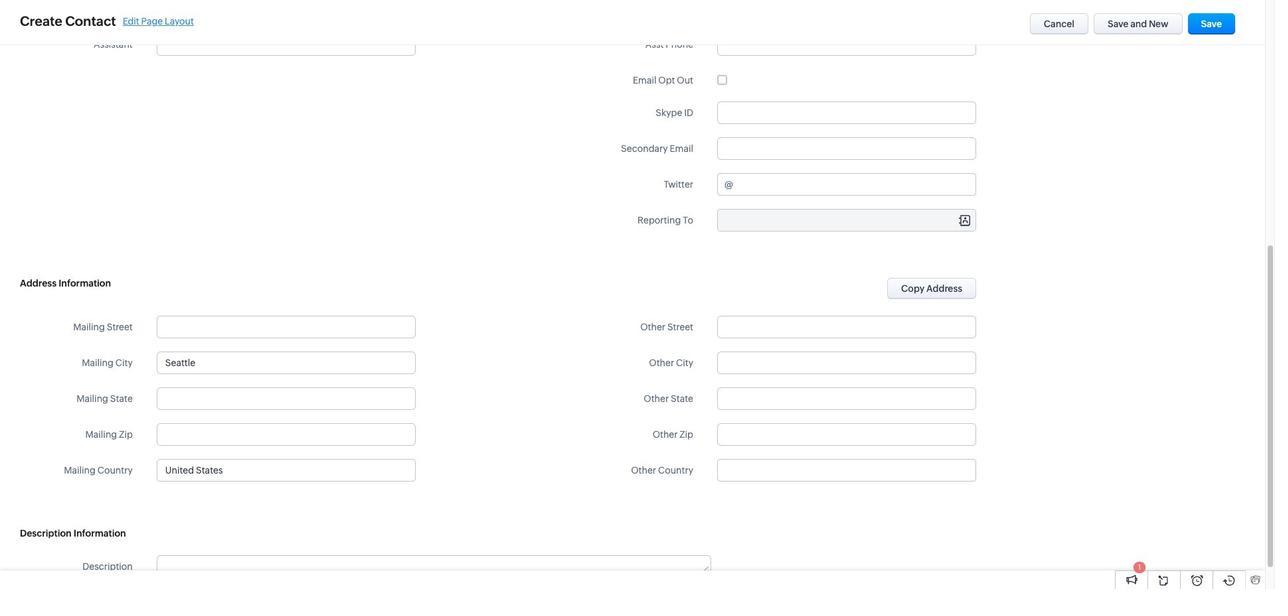 Task type: locate. For each thing, give the bounding box(es) containing it.
None text field
[[157, 0, 416, 20], [157, 33, 416, 56], [717, 102, 976, 124], [717, 137, 976, 160], [157, 352, 416, 375], [717, 352, 976, 375], [157, 388, 416, 410], [157, 557, 711, 578], [157, 0, 416, 20], [157, 33, 416, 56], [717, 102, 976, 124], [717, 137, 976, 160], [157, 352, 416, 375], [717, 352, 976, 375], [157, 388, 416, 410], [157, 557, 711, 578]]

None text field
[[717, 33, 976, 56], [735, 174, 976, 195], [718, 210, 976, 231], [157, 316, 416, 339], [717, 316, 976, 339], [717, 388, 976, 410], [157, 424, 416, 446], [717, 424, 976, 446], [157, 460, 415, 482], [718, 460, 976, 482], [717, 33, 976, 56], [735, 174, 976, 195], [718, 210, 976, 231], [157, 316, 416, 339], [717, 316, 976, 339], [717, 388, 976, 410], [157, 424, 416, 446], [717, 424, 976, 446], [157, 460, 415, 482], [718, 460, 976, 482]]

None field
[[718, 210, 976, 231], [157, 460, 415, 482], [718, 460, 976, 482], [718, 210, 976, 231], [157, 460, 415, 482], [718, 460, 976, 482]]



Task type: describe. For each thing, give the bounding box(es) containing it.
MMM D, YYYY text field
[[717, 0, 976, 20]]



Task type: vqa. For each thing, say whether or not it's contained in the screenshot.
Field
yes



